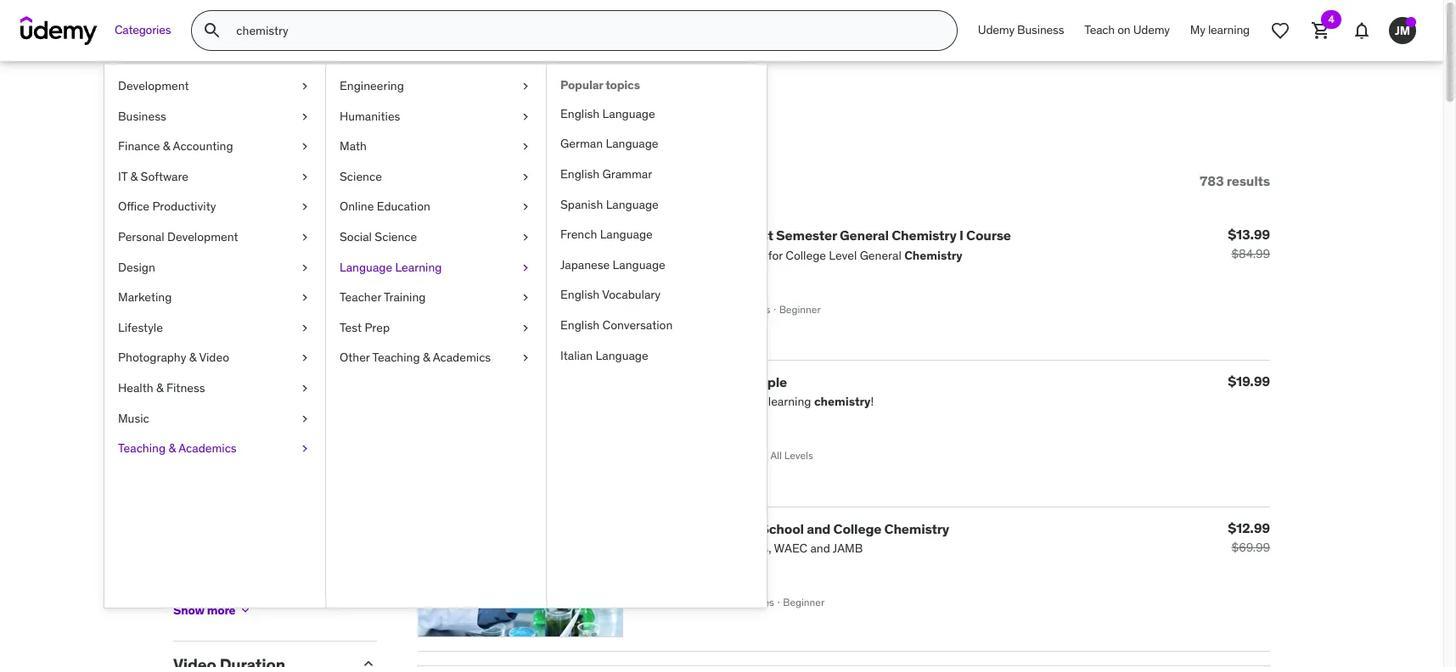 Task type: vqa. For each thing, say whether or not it's contained in the screenshot.
xsmall icon inside the Development link
yes



Task type: describe. For each thing, give the bounding box(es) containing it.
spanish language
[[560, 197, 659, 212]]

engineering
[[340, 78, 404, 93]]

english grammar
[[560, 166, 652, 182]]

lifestyle
[[118, 320, 163, 335]]

marketing
[[118, 290, 172, 305]]

wishlist image
[[1270, 20, 1290, 41]]

udemy business
[[978, 22, 1064, 38]]

language for spanish language
[[606, 197, 659, 212]]

spanish
[[560, 197, 603, 212]]

office productivity
[[118, 199, 216, 214]]

& for academics
[[169, 441, 176, 456]]

the
[[637, 520, 660, 537]]

xsmall image for music
[[298, 411, 312, 427]]

teach
[[1084, 22, 1115, 38]]

dr. k's complete first semester general chemistry i course link
[[637, 227, 1011, 244]]

show more
[[173, 603, 235, 618]]

general
[[840, 227, 889, 244]]

social
[[340, 229, 372, 244]]

shopping cart with 4 items image
[[1311, 20, 1331, 41]]

1 vertical spatial science
[[375, 229, 417, 244]]

german language
[[560, 136, 658, 151]]

topics
[[605, 77, 640, 93]]

& for fitness
[[156, 380, 163, 396]]

test prep
[[340, 320, 390, 335]]

you have alerts image
[[1406, 17, 1416, 27]]

xsmall image for finance & accounting
[[298, 139, 312, 155]]

other teaching & academics link
[[326, 343, 546, 374]]

fitness
[[166, 380, 205, 396]]

xsmall image for lifestyle
[[298, 320, 312, 336]]

conversation
[[602, 317, 673, 333]]

(464)
[[307, 319, 334, 334]]

4 link
[[1301, 10, 1341, 51]]

learning
[[395, 259, 442, 275]]

small image
[[360, 242, 377, 259]]

online
[[340, 199, 374, 214]]

xsmall image for test prep
[[519, 320, 532, 336]]

"chemistry"
[[364, 100, 518, 135]]

test
[[340, 320, 362, 335]]

results for 783 results for "chemistry"
[[228, 100, 316, 135]]

the complete high school and college chemistry link
[[637, 520, 949, 537]]

design
[[118, 259, 155, 275]]

xsmall image for math
[[519, 139, 532, 155]]

categories
[[115, 22, 171, 38]]

development link
[[104, 71, 325, 102]]

academics inside other teaching & academics link
[[433, 350, 491, 365]]

italian language
[[560, 348, 648, 363]]

1 vertical spatial teaching
[[118, 441, 166, 456]]

jm link
[[1382, 10, 1423, 51]]

teacher
[[340, 290, 381, 305]]

teaching & academics
[[118, 441, 237, 456]]

education
[[377, 199, 430, 214]]

xsmall image for other teaching & academics
[[519, 350, 532, 367]]

xsmall image for humanities
[[519, 108, 532, 125]]

prep
[[365, 320, 390, 335]]

2 udemy from the left
[[1133, 22, 1170, 38]]

design link
[[104, 253, 325, 283]]

1 vertical spatial chemistry
[[637, 374, 702, 390]]

teaching & academics link
[[104, 434, 325, 464]]

783 results for "chemistry"
[[173, 100, 518, 135]]

xsmall image for science
[[519, 169, 532, 185]]

humanities link
[[326, 102, 546, 132]]

english grammar link
[[547, 160, 767, 190]]

0 vertical spatial teaching
[[372, 350, 420, 365]]

math
[[340, 139, 367, 154]]

language for french language
[[600, 227, 653, 242]]

italian language link
[[547, 341, 767, 371]]

school
[[760, 520, 804, 537]]

my learning link
[[1180, 10, 1260, 51]]

english for english grammar
[[560, 166, 600, 182]]

health
[[118, 380, 153, 396]]

popular
[[560, 77, 603, 93]]

academics inside teaching & academics link
[[178, 441, 237, 456]]

783 for 783 results for "chemistry"
[[173, 100, 222, 135]]

xsmall image for development
[[298, 78, 312, 95]]

marketing link
[[104, 283, 325, 313]]

on
[[1117, 22, 1130, 38]]

language down health & fitness link
[[173, 430, 247, 450]]

video
[[199, 350, 229, 365]]

xsmall image for health & fitness
[[298, 380, 312, 397]]

social science link
[[326, 222, 546, 253]]

xsmall image for office productivity
[[298, 199, 312, 216]]

online education link
[[326, 192, 546, 222]]

teacher training link
[[326, 283, 546, 313]]

xsmall image for show more
[[239, 604, 252, 618]]

japanese
[[560, 257, 610, 272]]

social science
[[340, 229, 417, 244]]

math link
[[326, 132, 546, 162]]

language down small image
[[340, 259, 392, 275]]

college
[[833, 520, 881, 537]]

teacher training
[[340, 290, 426, 305]]

finance
[[118, 139, 160, 154]]

japanese language link
[[547, 250, 767, 280]]

language for german language
[[606, 136, 658, 151]]

english vocabulary
[[560, 287, 661, 303]]

(571)
[[307, 379, 332, 395]]

lifestyle link
[[104, 313, 325, 343]]

categories button
[[104, 10, 181, 51]]

science inside 'link'
[[340, 169, 382, 184]]

submit search image
[[202, 20, 223, 41]]

& inside other teaching & academics link
[[423, 350, 430, 365]]

more
[[207, 603, 235, 618]]

finance & accounting
[[118, 139, 233, 154]]

french language link
[[547, 220, 767, 250]]

my learning
[[1190, 22, 1250, 38]]

semester
[[776, 227, 837, 244]]

music
[[118, 411, 149, 426]]

1 udemy from the left
[[978, 22, 1014, 38]]

show more button
[[173, 594, 252, 628]]

xsmall image for personal development
[[298, 229, 312, 246]]

0 vertical spatial complete
[[680, 227, 742, 244]]

& for software
[[130, 169, 138, 184]]

grammar
[[602, 166, 652, 182]]

learning
[[1208, 22, 1250, 38]]

português
[[194, 598, 249, 614]]

development inside personal development link
[[167, 229, 238, 244]]

language button
[[173, 430, 346, 450]]



Task type: locate. For each thing, give the bounding box(es) containing it.
$12.99 $69.99
[[1228, 519, 1270, 555]]

xsmall image for it & software
[[298, 169, 312, 185]]

english language link
[[547, 99, 767, 129]]

xsmall image inside development 'link'
[[298, 78, 312, 95]]

783 inside 783 results status
[[1200, 172, 1224, 189]]

xsmall image for business
[[298, 108, 312, 125]]

& down the music link
[[169, 441, 176, 456]]

english conversation link
[[547, 311, 767, 341]]

language up grammar
[[606, 136, 658, 151]]

business link
[[104, 102, 325, 132]]

xsmall image inside science 'link'
[[519, 169, 532, 185]]

simple
[[742, 374, 787, 390]]

small image
[[360, 656, 377, 667]]

english vocabulary link
[[547, 280, 767, 311]]

language for english language
[[602, 106, 655, 121]]

& right health
[[156, 380, 163, 396]]

chemistry
[[892, 227, 957, 244], [637, 374, 702, 390], [884, 520, 949, 537]]

1 english from the top
[[560, 106, 600, 121]]

Search for anything text field
[[233, 16, 936, 45]]

vocabulary
[[602, 287, 661, 303]]

test prep link
[[326, 313, 546, 343]]

xsmall image
[[298, 78, 312, 95], [298, 108, 312, 125], [298, 139, 312, 155], [519, 139, 532, 155], [519, 199, 532, 216], [298, 229, 312, 246], [298, 290, 312, 306], [519, 290, 532, 306], [298, 380, 312, 397], [298, 411, 312, 427], [173, 540, 187, 553], [239, 604, 252, 618]]

academics down the music link
[[178, 441, 237, 456]]

english for english conversation
[[560, 317, 600, 333]]

& for video
[[189, 350, 196, 365]]

1 horizontal spatial udemy
[[1133, 22, 1170, 38]]

xsmall image inside "photography & video" link
[[298, 350, 312, 367]]

teaching down music
[[118, 441, 166, 456]]

xsmall image inside teacher training link
[[519, 290, 532, 306]]

chemistry right college
[[884, 520, 949, 537]]

& down test prep link
[[423, 350, 430, 365]]

2 english from the top
[[560, 166, 600, 182]]

made
[[705, 374, 740, 390]]

development down categories dropdown button
[[118, 78, 189, 93]]

xsmall image inside the music link
[[298, 411, 312, 427]]

xsmall image inside personal development link
[[298, 229, 312, 246]]

music link
[[104, 404, 325, 434]]

results inside status
[[1227, 172, 1270, 189]]

0 vertical spatial academics
[[433, 350, 491, 365]]

accounting
[[173, 139, 233, 154]]

4 english from the top
[[560, 317, 600, 333]]

business up finance
[[118, 108, 166, 124]]

0 vertical spatial development
[[118, 78, 189, 93]]

0 horizontal spatial academics
[[178, 441, 237, 456]]

1 horizontal spatial academics
[[433, 350, 491, 365]]

xsmall image inside math link
[[519, 139, 532, 155]]

results for 783 results
[[1227, 172, 1270, 189]]

english for english language
[[560, 106, 600, 121]]

english language
[[560, 106, 655, 121]]

english inside 'link'
[[560, 287, 600, 303]]

photography
[[118, 350, 186, 365]]

&
[[163, 139, 170, 154], [130, 169, 138, 184], [189, 350, 196, 365], [423, 350, 430, 365], [156, 380, 163, 396], [169, 441, 176, 456]]

science
[[340, 169, 382, 184], [375, 229, 417, 244]]

0 vertical spatial results
[[228, 100, 316, 135]]

3 english from the top
[[560, 287, 600, 303]]

close filter panel (0 currently applied) image
[[184, 173, 201, 190]]

0 vertical spatial science
[[340, 169, 382, 184]]

english for english vocabulary
[[560, 287, 600, 303]]

development inside development 'link'
[[118, 78, 189, 93]]

business left teach
[[1017, 22, 1064, 38]]

language inside "link"
[[606, 197, 659, 212]]

1 vertical spatial academics
[[178, 441, 237, 456]]

chemistry left i
[[892, 227, 957, 244]]

french language
[[560, 227, 653, 242]]

1 vertical spatial development
[[167, 229, 238, 244]]

ratings
[[173, 241, 231, 262]]

$13.99 $84.99
[[1228, 226, 1270, 262]]

business
[[1017, 22, 1064, 38], [118, 108, 166, 124]]

personal development link
[[104, 222, 325, 253]]

xsmall image inside design "link"
[[298, 259, 312, 276]]

& right it
[[130, 169, 138, 184]]

language down english conversation
[[596, 348, 648, 363]]

xsmall image inside health & fitness link
[[298, 380, 312, 397]]

humanities
[[340, 108, 400, 124]]

udemy business link
[[968, 10, 1074, 51]]

health & fitness link
[[104, 374, 325, 404]]

it & software link
[[104, 162, 325, 192]]

(541)
[[306, 349, 331, 365]]

language inside 'link'
[[596, 348, 648, 363]]

xsmall image inside engineering link
[[519, 78, 532, 95]]

xsmall image inside lifestyle link
[[298, 320, 312, 336]]

udemy image
[[20, 16, 98, 45]]

teach on udemy link
[[1074, 10, 1180, 51]]

xsmall image for engineering
[[519, 78, 532, 95]]

dr.
[[637, 227, 655, 244]]

xsmall image inside finance & accounting link
[[298, 139, 312, 155]]

xsmall image inside it & software link
[[298, 169, 312, 185]]

finance & accounting link
[[104, 132, 325, 162]]

(272)
[[306, 289, 334, 304]]

other teaching & academics
[[340, 350, 491, 365]]

show
[[173, 603, 204, 618]]

language learning link
[[326, 253, 546, 283]]

software
[[141, 169, 188, 184]]

& right finance
[[163, 139, 170, 154]]

xsmall image inside online education link
[[519, 199, 532, 216]]

english down japanese
[[560, 287, 600, 303]]

xsmall image inside social science link
[[519, 229, 532, 246]]

783 results
[[1200, 172, 1270, 189]]

it & software
[[118, 169, 188, 184]]

0 horizontal spatial results
[[228, 100, 316, 135]]

english up italian
[[560, 317, 600, 333]]

english down popular
[[560, 106, 600, 121]]

science link
[[326, 162, 546, 192]]

xsmall image for language learning
[[519, 259, 532, 276]]

xsmall image for photography & video
[[298, 350, 312, 367]]

health & fitness
[[118, 380, 205, 396]]

& left video
[[189, 350, 196, 365]]

783 for 783 results
[[1200, 172, 1224, 189]]

it
[[118, 169, 128, 184]]

chemistry down the italian language 'link'
[[637, 374, 702, 390]]

language up japanese language
[[600, 227, 653, 242]]

xsmall image for teaching & academics
[[298, 441, 312, 457]]

xsmall image inside test prep link
[[519, 320, 532, 336]]

results up $13.99
[[1227, 172, 1270, 189]]

& for accounting
[[163, 139, 170, 154]]

course
[[966, 227, 1011, 244]]

xsmall image for teacher training
[[519, 290, 532, 306]]

italian
[[560, 348, 593, 363]]

german language link
[[547, 129, 767, 160]]

2 vertical spatial chemistry
[[884, 520, 949, 537]]

language
[[602, 106, 655, 121], [606, 136, 658, 151], [606, 197, 659, 212], [600, 227, 653, 242], [613, 257, 665, 272], [340, 259, 392, 275], [596, 348, 648, 363], [173, 430, 247, 450]]

1 vertical spatial complete
[[663, 520, 725, 537]]

xsmall image inside teaching & academics link
[[298, 441, 312, 457]]

& inside it & software link
[[130, 169, 138, 184]]

language down dr.
[[613, 257, 665, 272]]

xsmall image inside 'humanities' link
[[519, 108, 532, 125]]

development down office productivity link
[[167, 229, 238, 244]]

language down topics
[[602, 106, 655, 121]]

other
[[340, 350, 370, 365]]

0 vertical spatial 783
[[173, 100, 222, 135]]

productivity
[[152, 199, 216, 214]]

chemistry for the complete high school and college chemistry
[[884, 520, 949, 537]]

teaching down prep
[[372, 350, 420, 365]]

1 horizontal spatial results
[[1227, 172, 1270, 189]]

0 horizontal spatial 783
[[173, 100, 222, 135]]

xsmall image inside other teaching & academics link
[[519, 350, 532, 367]]

xsmall image for online education
[[519, 199, 532, 216]]

0 vertical spatial business
[[1017, 22, 1064, 38]]

& inside teaching & academics link
[[169, 441, 176, 456]]

complete right k's
[[680, 227, 742, 244]]

1 vertical spatial business
[[118, 108, 166, 124]]

0 vertical spatial chemistry
[[892, 227, 957, 244]]

language for italian language
[[596, 348, 648, 363]]

0 horizontal spatial teaching
[[118, 441, 166, 456]]

xsmall image inside office productivity link
[[298, 199, 312, 216]]

chemistry made simple
[[637, 374, 787, 390]]

teaching
[[372, 350, 420, 365], [118, 441, 166, 456]]

1 horizontal spatial 783
[[1200, 172, 1224, 189]]

language learning element
[[546, 65, 767, 608]]

language for japanese language
[[613, 257, 665, 272]]

first
[[745, 227, 773, 244]]

& inside finance & accounting link
[[163, 139, 170, 154]]

& inside health & fitness link
[[156, 380, 163, 396]]

office productivity link
[[104, 192, 325, 222]]

language learning
[[340, 259, 442, 275]]

$19.99
[[1228, 373, 1270, 390]]

1 vertical spatial 783
[[1200, 172, 1224, 189]]

english down the german
[[560, 166, 600, 182]]

xsmall image inside language learning link
[[519, 259, 532, 276]]

science up language learning
[[375, 229, 417, 244]]

0 horizontal spatial udemy
[[978, 22, 1014, 38]]

notifications image
[[1352, 20, 1372, 41]]

photography & video
[[118, 350, 229, 365]]

xsmall image
[[519, 78, 532, 95], [519, 108, 532, 125], [298, 169, 312, 185], [519, 169, 532, 185], [298, 199, 312, 216], [519, 229, 532, 246], [298, 259, 312, 276], [519, 259, 532, 276], [298, 320, 312, 336], [519, 320, 532, 336], [298, 350, 312, 367], [519, 350, 532, 367], [298, 441, 312, 457], [173, 479, 187, 493], [173, 509, 187, 523], [173, 570, 187, 583]]

business inside "link"
[[118, 108, 166, 124]]

xsmall image inside "business" "link"
[[298, 108, 312, 125]]

1 vertical spatial results
[[1227, 172, 1270, 189]]

& inside "photography & video" link
[[189, 350, 196, 365]]

high
[[727, 520, 757, 537]]

$12.99
[[1228, 519, 1270, 536]]

783
[[173, 100, 222, 135], [1200, 172, 1224, 189]]

academics down test prep link
[[433, 350, 491, 365]]

engineering link
[[326, 71, 546, 102]]

my
[[1190, 22, 1205, 38]]

xsmall image inside the show more button
[[239, 604, 252, 618]]

xsmall image for marketing
[[298, 290, 312, 306]]

0 horizontal spatial business
[[118, 108, 166, 124]]

german
[[560, 136, 603, 151]]

spanish language link
[[547, 190, 767, 220]]

science up online
[[340, 169, 382, 184]]

japanese language
[[560, 257, 665, 272]]

1 horizontal spatial business
[[1017, 22, 1064, 38]]

results left the for
[[228, 100, 316, 135]]

complete right the on the left
[[663, 520, 725, 537]]

xsmall image for design
[[298, 259, 312, 276]]

english conversation
[[560, 317, 673, 333]]

1 horizontal spatial teaching
[[372, 350, 420, 365]]

chemistry for dr. k's complete first semester general chemistry i course
[[892, 227, 957, 244]]

xsmall image inside "marketing" link
[[298, 290, 312, 306]]

popular topics
[[560, 77, 640, 93]]

teach on udemy
[[1084, 22, 1170, 38]]

783 results status
[[1200, 172, 1270, 189]]

xsmall image for social science
[[519, 229, 532, 246]]

personal
[[118, 229, 164, 244]]

and
[[807, 520, 831, 537]]

language down grammar
[[606, 197, 659, 212]]



